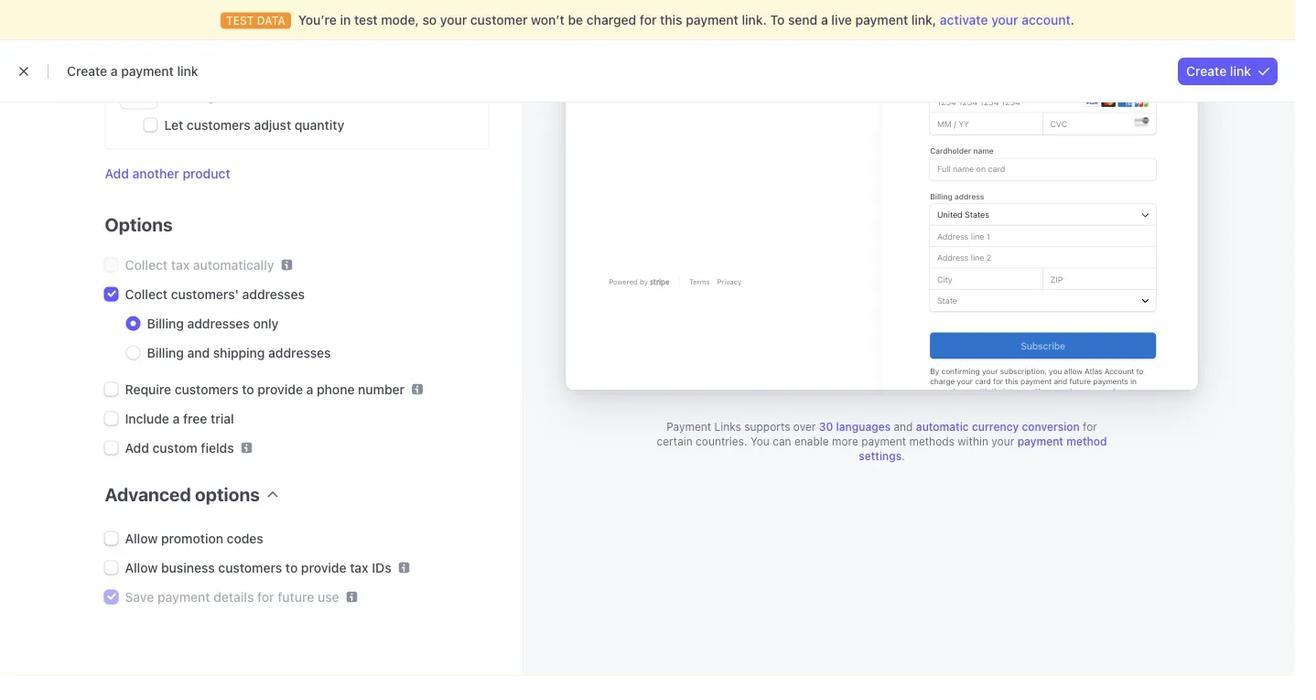 Task type: describe. For each thing, give the bounding box(es) containing it.
payment up quantity
[[121, 64, 174, 79]]

create for create link
[[1187, 64, 1227, 79]]

automatic currency conversion link
[[917, 421, 1080, 434]]

payment links supports over 30 languages and automatic currency conversion
[[667, 421, 1080, 434]]

save payment details for future use
[[125, 590, 339, 605]]

collect for collect tax automatically
[[125, 258, 168, 273]]

codes
[[227, 532, 264, 547]]

your right so
[[440, 12, 467, 27]]

number
[[358, 382, 405, 397]]

let customers adjust quantity
[[164, 118, 345, 133]]

another
[[132, 166, 179, 181]]

for inside for certain countries. you can enable more payment methods within your
[[1083, 421, 1098, 434]]

methods
[[910, 435, 955, 448]]

link.
[[742, 12, 767, 27]]

payment inside for certain countries. you can enable more payment methods within your
[[862, 435, 907, 448]]

so
[[423, 12, 437, 27]]

quantity
[[164, 88, 216, 103]]

details
[[214, 590, 254, 605]]

allow business customers to provide tax ids
[[125, 561, 392, 576]]

ids
[[372, 561, 392, 576]]

quantity
[[295, 118, 345, 133]]

options
[[105, 214, 173, 236]]

options
[[195, 484, 260, 506]]

languages
[[837, 421, 891, 434]]

certain
[[657, 435, 693, 448]]

tab panel containing options
[[90, 0, 493, 633]]

automatically
[[193, 258, 274, 273]]

future
[[278, 590, 314, 605]]

countries.
[[696, 435, 748, 448]]

2 vertical spatial customers
[[218, 561, 282, 576]]

your right activate
[[992, 12, 1019, 27]]

billing addresses only
[[147, 316, 279, 332]]

add custom fields
[[125, 441, 234, 456]]

allow for allow promotion codes
[[125, 532, 158, 547]]

add for add another product
[[105, 166, 129, 181]]

can
[[773, 435, 792, 448]]

customer
[[471, 12, 528, 27]]

shipping
[[213, 346, 265, 361]]

payment right live
[[856, 12, 909, 27]]

enable
[[795, 435, 829, 448]]

trial
[[211, 412, 234, 427]]

advanced options button
[[98, 473, 278, 508]]

fields
[[201, 441, 234, 456]]

allow for allow business customers to provide tax ids
[[125, 561, 158, 576]]

payment right this at top
[[686, 12, 739, 27]]

links
[[715, 421, 742, 434]]

payment inside payment method settings
[[1018, 435, 1064, 448]]

customers for adjust
[[187, 118, 251, 133]]

product
[[183, 166, 230, 181]]

1 vertical spatial to
[[286, 561, 298, 576]]

link inside create link button
[[1231, 64, 1252, 79]]

supports
[[745, 421, 791, 434]]

advanced options
[[105, 484, 260, 506]]

account
[[1022, 12, 1071, 27]]

payment
[[667, 421, 712, 434]]

live
[[832, 12, 853, 27]]

this
[[660, 12, 683, 27]]

1 horizontal spatial tax
[[350, 561, 369, 576]]

promotion
[[161, 532, 223, 547]]

more
[[833, 435, 859, 448]]

require
[[125, 382, 171, 397]]

payment down business
[[157, 590, 210, 605]]

for inside tab panel
[[257, 590, 274, 605]]

over
[[794, 421, 816, 434]]

include
[[125, 412, 169, 427]]



Task type: locate. For each thing, give the bounding box(es) containing it.
you're
[[298, 12, 337, 27]]

charged
[[587, 12, 637, 27]]

0 horizontal spatial tax
[[171, 258, 190, 273]]

2 link from the left
[[1231, 64, 1252, 79]]

customers
[[187, 118, 251, 133], [175, 382, 239, 397], [218, 561, 282, 576]]

0 vertical spatial for
[[640, 12, 657, 27]]

currency
[[973, 421, 1020, 434]]

0 vertical spatial provide
[[258, 382, 303, 397]]

0 vertical spatial .
[[1071, 12, 1075, 27]]

add down include
[[125, 441, 149, 456]]

your down automatic currency conversion link on the bottom of the page
[[992, 435, 1015, 448]]

add left another
[[105, 166, 129, 181]]

0 horizontal spatial for
[[257, 590, 274, 605]]

1 horizontal spatial link
[[1231, 64, 1252, 79]]

add for add custom fields
[[125, 441, 149, 456]]

link,
[[912, 12, 937, 27]]

payment method settings link
[[859, 435, 1108, 463]]

within
[[958, 435, 989, 448]]

1 create from the left
[[67, 64, 107, 79]]

to down shipping
[[242, 382, 254, 397]]

billing down customers'
[[147, 316, 184, 332]]

create link
[[1187, 64, 1252, 79]]

a
[[821, 12, 829, 27], [111, 64, 118, 79], [306, 382, 314, 397], [173, 412, 180, 427]]

1 horizontal spatial create
[[1187, 64, 1227, 79]]

1 collect from the top
[[125, 258, 168, 273]]

payment
[[686, 12, 739, 27], [856, 12, 909, 27], [121, 64, 174, 79], [862, 435, 907, 448], [1018, 435, 1064, 448], [157, 590, 210, 605]]

provide down shipping
[[258, 382, 303, 397]]

test
[[354, 12, 378, 27]]

only
[[253, 316, 279, 332]]

to up future
[[286, 561, 298, 576]]

for up method on the right bottom of page
[[1083, 421, 1098, 434]]

1 vertical spatial for
[[1083, 421, 1098, 434]]

you
[[751, 435, 770, 448]]

1 link from the left
[[177, 64, 198, 79]]

2 create from the left
[[1187, 64, 1227, 79]]

0 vertical spatial and
[[187, 346, 210, 361]]

create inside button
[[1187, 64, 1227, 79]]

collect tax automatically
[[125, 258, 274, 273]]

tax up customers'
[[171, 258, 190, 273]]

create
[[67, 64, 107, 79], [1187, 64, 1227, 79]]

adjust
[[254, 118, 291, 133]]

1 horizontal spatial and
[[894, 421, 914, 434]]

add another product
[[105, 166, 230, 181]]

settings
[[859, 450, 902, 463]]

0 vertical spatial billing
[[147, 316, 184, 332]]

use
[[318, 590, 339, 605]]

method
[[1067, 435, 1108, 448]]

mode,
[[381, 12, 419, 27]]

to
[[771, 12, 785, 27]]

for left this at top
[[640, 12, 657, 27]]

0 vertical spatial to
[[242, 382, 254, 397]]

be
[[568, 12, 584, 27]]

custom
[[153, 441, 198, 456]]

for certain countries. you can enable more payment methods within your
[[657, 421, 1098, 448]]

1 vertical spatial billing
[[147, 346, 184, 361]]

1 vertical spatial collect
[[125, 287, 168, 302]]

free
[[183, 412, 207, 427]]

2 vertical spatial for
[[257, 590, 274, 605]]

0 horizontal spatial to
[[242, 382, 254, 397]]

your inside for certain countries. you can enable more payment methods within your
[[992, 435, 1015, 448]]

2 collect from the top
[[125, 287, 168, 302]]

payment up settings
[[862, 435, 907, 448]]

for
[[640, 12, 657, 27], [1083, 421, 1098, 434], [257, 590, 274, 605]]

business
[[161, 561, 215, 576]]

tab panel
[[90, 0, 493, 633]]

collect for collect customers' addresses
[[125, 287, 168, 302]]

automatic
[[917, 421, 970, 434]]

payment method settings
[[859, 435, 1108, 463]]

1 vertical spatial customers
[[175, 382, 239, 397]]

30
[[819, 421, 834, 434]]

link
[[177, 64, 198, 79], [1231, 64, 1252, 79]]

collect left customers'
[[125, 287, 168, 302]]

2 vertical spatial addresses
[[268, 346, 331, 361]]

1 billing from the top
[[147, 316, 184, 332]]

addresses down collect customers' addresses
[[187, 316, 250, 332]]

1 horizontal spatial for
[[640, 12, 657, 27]]

addresses down only on the left of page
[[268, 346, 331, 361]]

2 billing from the top
[[147, 346, 184, 361]]

add inside button
[[105, 166, 129, 181]]

customers down quantity
[[187, 118, 251, 133]]

send
[[789, 12, 818, 27]]

collect customers' addresses
[[125, 287, 305, 302]]

billing for billing and shipping addresses
[[147, 346, 184, 361]]

and down billing addresses only at the left top of the page
[[187, 346, 210, 361]]

you're in test mode, so your customer won't be charged for this payment link. to send a live payment link, activate your account .
[[298, 12, 1075, 27]]

in
[[340, 12, 351, 27]]

for left future
[[257, 590, 274, 605]]

0 horizontal spatial and
[[187, 346, 210, 361]]

2 allow from the top
[[125, 561, 158, 576]]

allow
[[125, 532, 158, 547], [125, 561, 158, 576]]

advanced
[[105, 484, 191, 506]]

30 languages link
[[819, 421, 891, 434]]

let
[[164, 118, 183, 133]]

addresses up only on the left of page
[[242, 287, 305, 302]]

allow promotion codes
[[125, 532, 264, 547]]

collect down the options at the left of page
[[125, 258, 168, 273]]

addresses
[[242, 287, 305, 302], [187, 316, 250, 332], [268, 346, 331, 361]]

0 horizontal spatial .
[[902, 450, 906, 463]]

billing
[[147, 316, 184, 332], [147, 346, 184, 361]]

1 horizontal spatial to
[[286, 561, 298, 576]]

billing up require
[[147, 346, 184, 361]]

allow down advanced
[[125, 532, 158, 547]]

customers up free
[[175, 382, 239, 397]]

1 vertical spatial provide
[[301, 561, 347, 576]]

and
[[187, 346, 210, 361], [894, 421, 914, 434]]

0 horizontal spatial link
[[177, 64, 198, 79]]

1 vertical spatial tax
[[350, 561, 369, 576]]

require customers to provide a phone number
[[125, 382, 405, 397]]

conversion
[[1023, 421, 1080, 434]]

0 vertical spatial addresses
[[242, 287, 305, 302]]

tax left ids
[[350, 561, 369, 576]]

customers'
[[171, 287, 239, 302]]

activate
[[940, 12, 989, 27]]

billing for billing addresses only
[[147, 316, 184, 332]]

include a free trial
[[125, 412, 234, 427]]

billing and shipping addresses
[[147, 346, 331, 361]]

1 allow from the top
[[125, 532, 158, 547]]

1 vertical spatial addresses
[[187, 316, 250, 332]]

and up methods
[[894, 421, 914, 434]]

1 vertical spatial and
[[894, 421, 914, 434]]

1 vertical spatial allow
[[125, 561, 158, 576]]

customers for to
[[175, 382, 239, 397]]

0 vertical spatial tax
[[171, 258, 190, 273]]

provide up use
[[301, 561, 347, 576]]

payment down conversion
[[1018, 435, 1064, 448]]

customers down codes at the bottom left of the page
[[218, 561, 282, 576]]

0 vertical spatial allow
[[125, 532, 158, 547]]

1 vertical spatial .
[[902, 450, 906, 463]]

add another product button
[[105, 165, 230, 183]]

1 horizontal spatial .
[[1071, 12, 1075, 27]]

activate your account link
[[940, 12, 1071, 27]]

collect
[[125, 258, 168, 273], [125, 287, 168, 302]]

add
[[105, 166, 129, 181], [125, 441, 149, 456]]

phone
[[317, 382, 355, 397]]

create for create a payment link
[[67, 64, 107, 79]]

allow up save
[[125, 561, 158, 576]]

1 vertical spatial add
[[125, 441, 149, 456]]

0 vertical spatial collect
[[125, 258, 168, 273]]

0 vertical spatial customers
[[187, 118, 251, 133]]

2 horizontal spatial for
[[1083, 421, 1098, 434]]

save
[[125, 590, 154, 605]]

create a payment link
[[67, 64, 198, 79]]

0 horizontal spatial create
[[67, 64, 107, 79]]

0 vertical spatial add
[[105, 166, 129, 181]]

tax
[[171, 258, 190, 273], [350, 561, 369, 576]]

create link button
[[1180, 58, 1278, 84]]

won't
[[531, 12, 565, 27]]

provide
[[258, 382, 303, 397], [301, 561, 347, 576]]



Task type: vqa. For each thing, say whether or not it's contained in the screenshot.
Billing addresses only billing
yes



